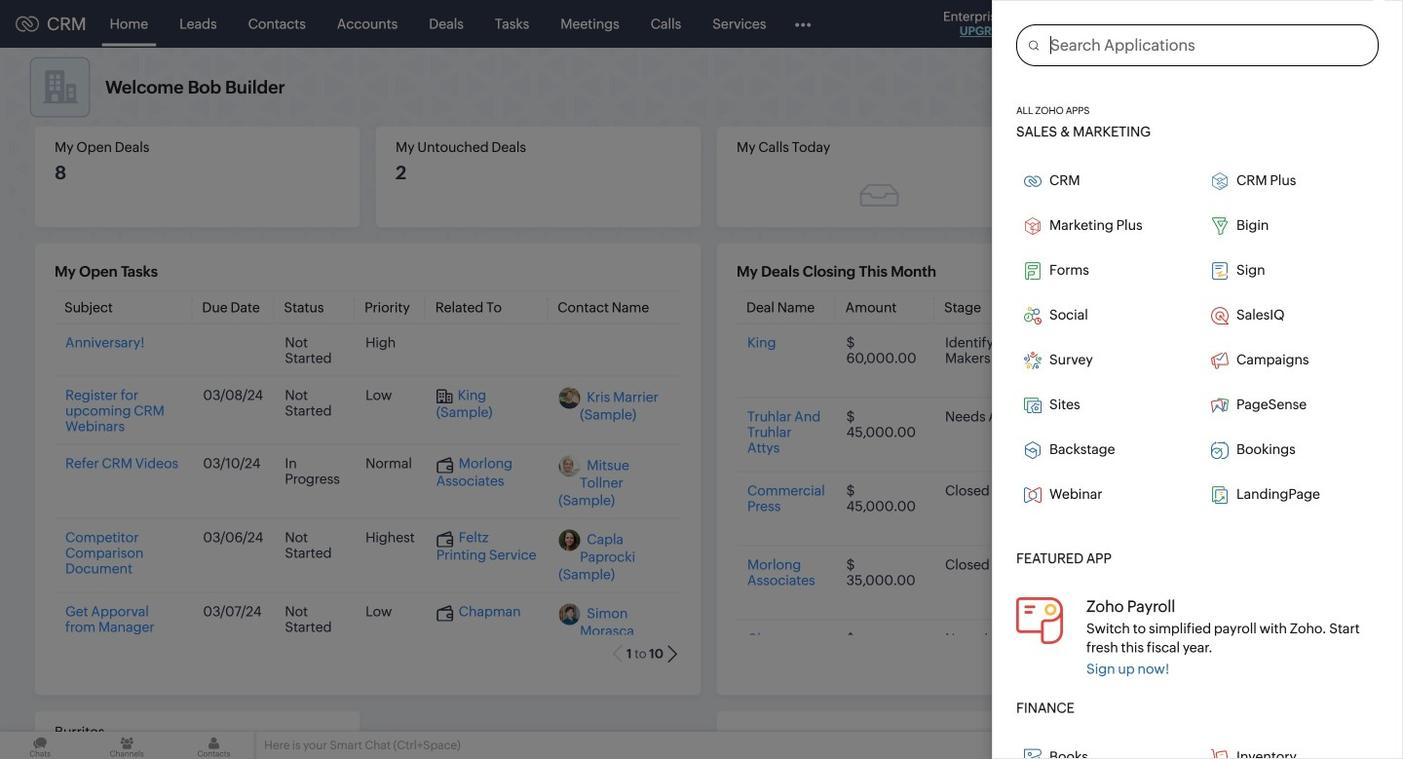 Task type: locate. For each thing, give the bounding box(es) containing it.
Search Applications text field
[[1039, 25, 1378, 65]]

contacts image
[[174, 732, 254, 759]]

zoho payroll image
[[1016, 597, 1063, 644]]

signals element
[[1148, 0, 1185, 48]]

channels image
[[87, 732, 167, 759]]

signals image
[[1160, 16, 1173, 32]]

search image
[[1120, 16, 1136, 32]]

search element
[[1108, 0, 1148, 48]]

chats image
[[0, 732, 80, 759]]

calendar image
[[1197, 16, 1213, 32]]



Task type: describe. For each thing, give the bounding box(es) containing it.
profile element
[[1304, 0, 1358, 47]]

profile image
[[1315, 8, 1347, 39]]

logo image
[[16, 16, 39, 32]]



Task type: vqa. For each thing, say whether or not it's contained in the screenshot.
Profile "image"
yes



